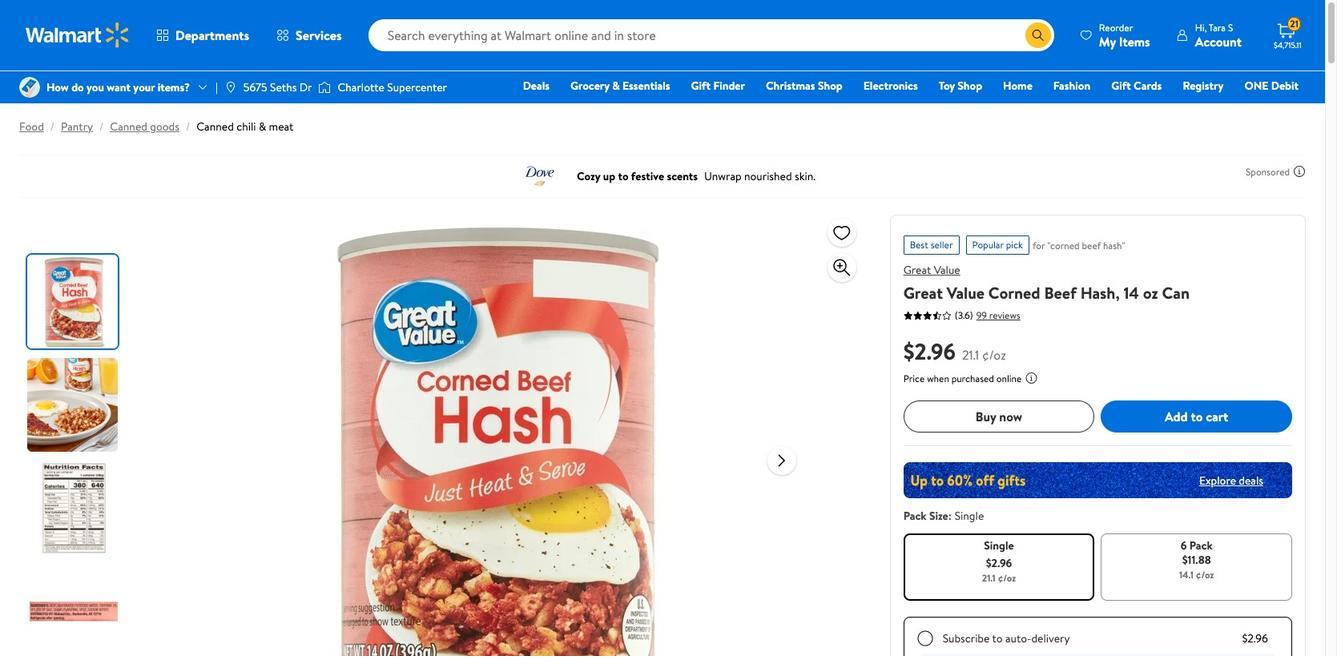 Task type: describe. For each thing, give the bounding box(es) containing it.
can
[[1162, 282, 1190, 304]]

canned goods link
[[110, 119, 179, 135]]

home link
[[996, 77, 1040, 95]]

grocery & essentials
[[571, 78, 670, 94]]

deals link
[[516, 77, 557, 95]]

gift for gift finder
[[691, 78, 711, 94]]

gift cards link
[[1104, 77, 1169, 95]]

home
[[1003, 78, 1033, 94]]

gift for gift cards
[[1112, 78, 1131, 94]]

pick
[[1006, 238, 1023, 252]]

shop for toy shop
[[958, 78, 982, 94]]

subscribe to auto-delivery
[[943, 631, 1070, 647]]

search icon image
[[1032, 29, 1045, 42]]

food
[[19, 119, 44, 135]]

gift finder
[[691, 78, 745, 94]]

walmart image
[[26, 22, 130, 48]]

$4,715.11
[[1274, 39, 1302, 50]]

add to cart
[[1165, 408, 1229, 425]]

up to sixty percent off deals. shop now. image
[[904, 462, 1292, 498]]

 image for 5675
[[224, 81, 237, 94]]

pack size list
[[900, 530, 1296, 604]]

toy
[[939, 78, 955, 94]]

toy shop link
[[932, 77, 990, 95]]

goods
[[150, 119, 179, 135]]

pantry
[[61, 119, 93, 135]]

ad disclaimer and feedback image
[[1293, 165, 1306, 178]]

charlotte supercenter
[[338, 79, 447, 95]]

christmas shop link
[[759, 77, 850, 95]]

legal information image
[[1025, 372, 1038, 385]]

to for add
[[1191, 408, 1203, 425]]

account
[[1195, 32, 1242, 50]]

items
[[1119, 32, 1150, 50]]

reorder
[[1099, 20, 1133, 34]]

how do you want your items?
[[46, 79, 190, 95]]

1 canned from the left
[[110, 119, 147, 135]]

pack size : single
[[904, 508, 984, 524]]

sponsored
[[1246, 165, 1290, 178]]

shop for christmas shop
[[818, 78, 843, 94]]

$2.96 inside single $2.96 21.1 ¢/oz
[[986, 555, 1012, 571]]

6
[[1181, 538, 1187, 554]]

14.1
[[1179, 568, 1194, 582]]

Walmart Site-Wide search field
[[368, 19, 1054, 51]]

best
[[910, 238, 929, 252]]

explore deals
[[1199, 472, 1264, 488]]

registry link
[[1176, 77, 1231, 95]]

size
[[929, 508, 948, 524]]

walmart+ link
[[1244, 99, 1306, 117]]

|
[[216, 79, 218, 95]]

 image for how
[[19, 77, 40, 98]]

toy shop
[[939, 78, 982, 94]]

popular pick
[[972, 238, 1023, 252]]

for
[[1033, 239, 1045, 252]]

seller
[[931, 238, 953, 252]]

$2.96 for $2.96
[[1242, 631, 1268, 647]]

0 vertical spatial single
[[955, 508, 984, 524]]

deals
[[1239, 472, 1264, 488]]

my
[[1099, 32, 1116, 50]]

registry
[[1183, 78, 1224, 94]]

seths
[[270, 79, 297, 95]]

21.1 inside $2.96 21.1 ¢/oz
[[962, 346, 979, 364]]

subscribe
[[943, 631, 990, 647]]

$2.96 for $2.96 21.1 ¢/oz
[[904, 336, 956, 367]]

¢/oz inside "6 pack $11.88 14.1 ¢/oz"
[[1196, 568, 1214, 582]]

2 great from the top
[[904, 282, 943, 304]]

(3.6)
[[955, 308, 973, 322]]

chili
[[237, 119, 256, 135]]

walmart+
[[1251, 100, 1299, 116]]

great value corned beef hash, 14 oz can - image 3 of 8 image
[[27, 462, 121, 555]]

fashion link
[[1046, 77, 1098, 95]]

purchased
[[952, 372, 994, 385]]

6 pack $11.88 14.1 ¢/oz
[[1179, 538, 1214, 582]]

beef
[[1044, 282, 1077, 304]]

price
[[904, 372, 925, 385]]

charlotte
[[338, 79, 385, 95]]

cards
[[1134, 78, 1162, 94]]

your
[[133, 79, 155, 95]]

99
[[976, 308, 987, 322]]

meat
[[269, 119, 294, 135]]

best seller
[[910, 238, 953, 252]]

great value link
[[904, 262, 960, 278]]

delivery
[[1032, 631, 1070, 647]]

add to cart button
[[1101, 401, 1292, 433]]

canned chili & meat link
[[196, 119, 294, 135]]

add to favorites list, great value corned beef hash, 14 oz can image
[[832, 222, 851, 242]]

christmas
[[766, 78, 815, 94]]

1 vertical spatial value
[[947, 282, 985, 304]]

one
[[1245, 78, 1269, 94]]

grocery & essentials link
[[563, 77, 678, 95]]

departments
[[175, 26, 249, 44]]

1 / from the left
[[50, 119, 55, 135]]

items?
[[158, 79, 190, 95]]



Task type: locate. For each thing, give the bounding box(es) containing it.
gift finder link
[[684, 77, 752, 95]]

want
[[107, 79, 131, 95]]

how
[[46, 79, 69, 95]]

to inside "button"
[[1191, 408, 1203, 425]]

 image for charlotte
[[318, 79, 331, 95]]

1 vertical spatial $2.96
[[986, 555, 1012, 571]]

price when purchased online
[[904, 372, 1022, 385]]

great down great value link
[[904, 282, 943, 304]]

canned left 'chili'
[[196, 119, 234, 135]]

0 vertical spatial &
[[612, 78, 620, 94]]

oz
[[1143, 282, 1158, 304]]

0 horizontal spatial  image
[[19, 77, 40, 98]]

21.1 inside single $2.96 21.1 ¢/oz
[[982, 571, 996, 585]]

0 horizontal spatial /
[[50, 119, 55, 135]]

2 canned from the left
[[196, 119, 234, 135]]

1 shop from the left
[[818, 78, 843, 94]]

departments button
[[143, 16, 263, 54]]

0 horizontal spatial to
[[992, 631, 1003, 647]]

1 horizontal spatial $2.96
[[986, 555, 1012, 571]]

cart
[[1206, 408, 1229, 425]]

0 horizontal spatial &
[[259, 119, 266, 135]]

1 gift from the left
[[691, 78, 711, 94]]

now
[[999, 408, 1023, 425]]

to left auto-
[[992, 631, 1003, 647]]

pack left 'size' at the bottom right
[[904, 508, 927, 524]]

2 horizontal spatial $2.96
[[1242, 631, 1268, 647]]

1 great from the top
[[904, 262, 931, 278]]

¢/oz
[[982, 346, 1006, 364], [1196, 568, 1214, 582], [998, 571, 1016, 585]]

explore
[[1199, 472, 1236, 488]]

single
[[955, 508, 984, 524], [984, 538, 1014, 554]]

gift cards
[[1112, 78, 1162, 94]]

2 shop from the left
[[958, 78, 982, 94]]

value down seller
[[934, 262, 960, 278]]

supercenter
[[387, 79, 447, 95]]

14
[[1124, 282, 1139, 304]]

single inside single $2.96 21.1 ¢/oz
[[984, 538, 1014, 554]]

gift
[[691, 78, 711, 94], [1112, 78, 1131, 94]]

next media item image
[[772, 451, 792, 470]]

to left cart
[[1191, 408, 1203, 425]]

None radio
[[917, 631, 933, 647]]

& right grocery at the left top
[[612, 78, 620, 94]]

zoom image modal image
[[832, 258, 851, 277]]

great value corned beef hash, 14 oz can - image 4 of 8 image
[[27, 565, 121, 656]]

buy
[[976, 408, 996, 425]]

1 vertical spatial 21.1
[[982, 571, 996, 585]]

0 vertical spatial pack
[[904, 508, 927, 524]]

0 horizontal spatial pack
[[904, 508, 927, 524]]

1 horizontal spatial /
[[99, 119, 104, 135]]

single $2.96 21.1 ¢/oz
[[982, 538, 1016, 585]]

1 horizontal spatial gift
[[1112, 78, 1131, 94]]

21.1 up purchased at the bottom right of the page
[[962, 346, 979, 364]]

0 vertical spatial to
[[1191, 408, 1203, 425]]

0 horizontal spatial shop
[[818, 78, 843, 94]]

great value corned beef hash, 14 oz can - image 2 of 8 image
[[27, 358, 121, 452]]

5675
[[243, 79, 267, 95]]

corned
[[989, 282, 1041, 304]]

hi,
[[1195, 20, 1207, 34]]

 image right 'dr'
[[318, 79, 331, 95]]

$2.96 21.1 ¢/oz
[[904, 336, 1006, 367]]

shop right 'toy'
[[958, 78, 982, 94]]

& right 'chili'
[[259, 119, 266, 135]]

&
[[612, 78, 620, 94], [259, 119, 266, 135]]

deals
[[523, 78, 550, 94]]

0 horizontal spatial $2.96
[[904, 336, 956, 367]]

electronics link
[[856, 77, 925, 95]]

1 horizontal spatial &
[[612, 78, 620, 94]]

great value corned beef hash, 14 oz can - image 1 of 8 image
[[27, 255, 121, 349]]

2 vertical spatial $2.96
[[1242, 631, 1268, 647]]

Search search field
[[368, 19, 1054, 51]]

¢/oz up subscribe to auto-delivery at right bottom
[[998, 571, 1016, 585]]

¢/oz right 14.1
[[1196, 568, 1214, 582]]

¢/oz inside $2.96 21.1 ¢/oz
[[982, 346, 1006, 364]]

0 vertical spatial 21.1
[[962, 346, 979, 364]]

great value corned beef hash, 14 oz can image
[[242, 215, 755, 656]]

0 vertical spatial value
[[934, 262, 960, 278]]

add
[[1165, 408, 1188, 425]]

one debit link
[[1237, 77, 1306, 95]]

tara
[[1209, 20, 1226, 34]]

dr
[[299, 79, 312, 95]]

1 horizontal spatial to
[[1191, 408, 1203, 425]]

 image right |
[[224, 81, 237, 94]]

pack right 6 in the bottom right of the page
[[1190, 538, 1213, 554]]

explore deals link
[[1193, 466, 1270, 495]]

(3.6) 99 reviews
[[955, 308, 1021, 322]]

hi, tara s account
[[1195, 20, 1242, 50]]

21
[[1290, 17, 1299, 31]]

1 vertical spatial great
[[904, 282, 943, 304]]

value up '(3.6)'
[[947, 282, 985, 304]]

2 / from the left
[[99, 119, 104, 135]]

pantry link
[[61, 119, 93, 135]]

pack inside "6 pack $11.88 14.1 ¢/oz"
[[1190, 538, 1213, 554]]

/
[[50, 119, 55, 135], [99, 119, 104, 135], [186, 119, 190, 135]]

 image left how
[[19, 77, 40, 98]]

0 vertical spatial great
[[904, 262, 931, 278]]

gift left finder
[[691, 78, 711, 94]]

great down best
[[904, 262, 931, 278]]

2 horizontal spatial  image
[[318, 79, 331, 95]]

1 horizontal spatial pack
[[1190, 538, 1213, 554]]

¢/oz inside single $2.96 21.1 ¢/oz
[[998, 571, 1016, 585]]

/ right pantry at the top of the page
[[99, 119, 104, 135]]

services button
[[263, 16, 355, 54]]

"corned
[[1047, 239, 1080, 252]]

0 horizontal spatial canned
[[110, 119, 147, 135]]

gift left cards at the right top
[[1112, 78, 1131, 94]]

:
[[948, 508, 952, 524]]

buy now
[[976, 408, 1023, 425]]

1 horizontal spatial canned
[[196, 119, 234, 135]]

shop right christmas
[[818, 78, 843, 94]]

beef
[[1082, 239, 1101, 252]]

online
[[997, 372, 1022, 385]]

1 vertical spatial pack
[[1190, 538, 1213, 554]]

buy now button
[[904, 401, 1095, 433]]

s
[[1228, 20, 1233, 34]]

reorder my items
[[1099, 20, 1150, 50]]

/ right food link
[[50, 119, 55, 135]]

to for subscribe
[[992, 631, 1003, 647]]

debit
[[1271, 78, 1299, 94]]

reviews
[[989, 308, 1021, 322]]

¢/oz up online
[[982, 346, 1006, 364]]

great
[[904, 262, 931, 278], [904, 282, 943, 304]]

auto-
[[1006, 631, 1032, 647]]

you
[[87, 79, 104, 95]]

& inside grocery & essentials link
[[612, 78, 620, 94]]

hash,
[[1081, 282, 1120, 304]]

2 horizontal spatial /
[[186, 119, 190, 135]]

0 horizontal spatial 21.1
[[962, 346, 979, 364]]

finder
[[713, 78, 745, 94]]

popular
[[972, 238, 1004, 252]]

0 horizontal spatial gift
[[691, 78, 711, 94]]

2 gift from the left
[[1112, 78, 1131, 94]]

canned left goods
[[110, 119, 147, 135]]

great value great value corned beef hash, 14 oz can
[[904, 262, 1190, 304]]

99 reviews link
[[973, 308, 1021, 322]]

3 / from the left
[[186, 119, 190, 135]]

1 vertical spatial &
[[259, 119, 266, 135]]

1 horizontal spatial shop
[[958, 78, 982, 94]]

21.1 up subscribe to auto-delivery at right bottom
[[982, 571, 996, 585]]

1 horizontal spatial  image
[[224, 81, 237, 94]]

for "corned beef hash"
[[1033, 239, 1125, 252]]

0 vertical spatial $2.96
[[904, 336, 956, 367]]

grocery
[[571, 78, 610, 94]]

$11.88
[[1182, 552, 1211, 568]]

1 horizontal spatial 21.1
[[982, 571, 996, 585]]

food / pantry / canned goods / canned chili & meat
[[19, 119, 294, 135]]

1 vertical spatial single
[[984, 538, 1014, 554]]

one debit walmart+
[[1245, 78, 1299, 116]]

food link
[[19, 119, 44, 135]]

canned
[[110, 119, 147, 135], [196, 119, 234, 135]]

 image
[[19, 77, 40, 98], [318, 79, 331, 95], [224, 81, 237, 94]]

fashion
[[1054, 78, 1091, 94]]

hash"
[[1103, 239, 1125, 252]]

/ right goods
[[186, 119, 190, 135]]

1 vertical spatial to
[[992, 631, 1003, 647]]

do
[[71, 79, 84, 95]]



Task type: vqa. For each thing, say whether or not it's contained in the screenshot.
Adult
no



